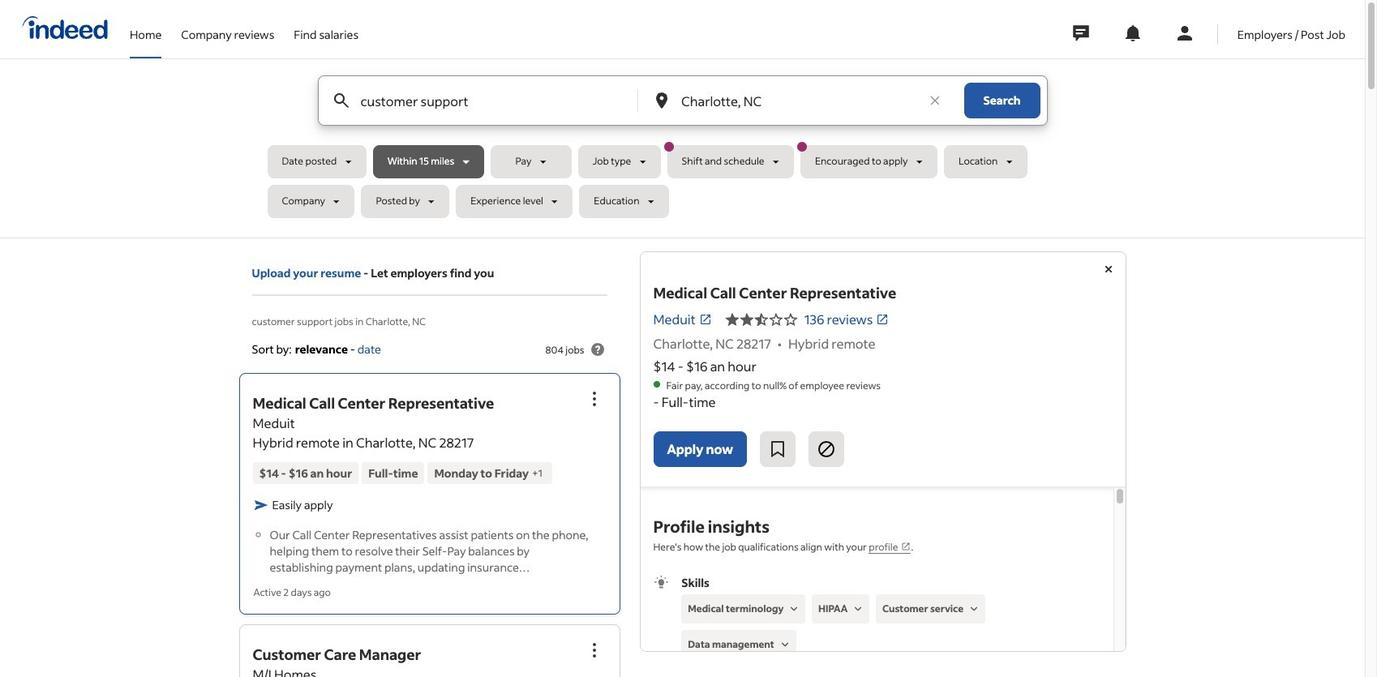 Task type: locate. For each thing, give the bounding box(es) containing it.
profile (opens in a new window) image
[[901, 542, 911, 551]]

missing qualification image
[[851, 602, 865, 616], [778, 637, 792, 652]]

None search field
[[267, 75, 1098, 225]]

0 vertical spatial missing qualification image
[[851, 602, 865, 616]]

0 horizontal spatial missing qualification image
[[787, 602, 801, 616]]

meduit (opens in a new tab) image
[[699, 313, 712, 326]]

1 vertical spatial missing qualification image
[[778, 637, 792, 652]]

1 horizontal spatial missing qualification image
[[967, 602, 981, 616]]

search: Job title, keywords, or company text field
[[357, 76, 611, 125]]

1 horizontal spatial missing qualification image
[[851, 602, 865, 616]]

account image
[[1175, 24, 1194, 43]]

2 missing qualification image from the left
[[967, 602, 981, 616]]

missing qualification image
[[787, 602, 801, 616], [967, 602, 981, 616]]



Task type: describe. For each thing, give the bounding box(es) containing it.
2.5 out of 5 stars image
[[725, 310, 798, 329]]

Edit location text field
[[678, 76, 918, 125]]

job actions for medical call center representative is collapsed image
[[584, 390, 604, 409]]

notifications unread count 0 image
[[1123, 24, 1143, 43]]

close job details image
[[1098, 260, 1118, 279]]

help icon image
[[588, 340, 607, 359]]

save this job image
[[768, 440, 787, 459]]

2.5 out of 5 stars. link to 136 reviews company ratings (opens in a new tab) image
[[876, 313, 889, 326]]

job actions for customer care manager is collapsed image
[[584, 640, 604, 660]]

1 missing qualification image from the left
[[787, 602, 801, 616]]

not interested image
[[817, 440, 836, 459]]

messages unread count 0 image
[[1070, 17, 1091, 49]]

clear location input image
[[927, 92, 943, 109]]

0 horizontal spatial missing qualification image
[[778, 637, 792, 652]]



Task type: vqa. For each thing, say whether or not it's contained in the screenshot.
Notifications Unread count 0 Icon
yes



